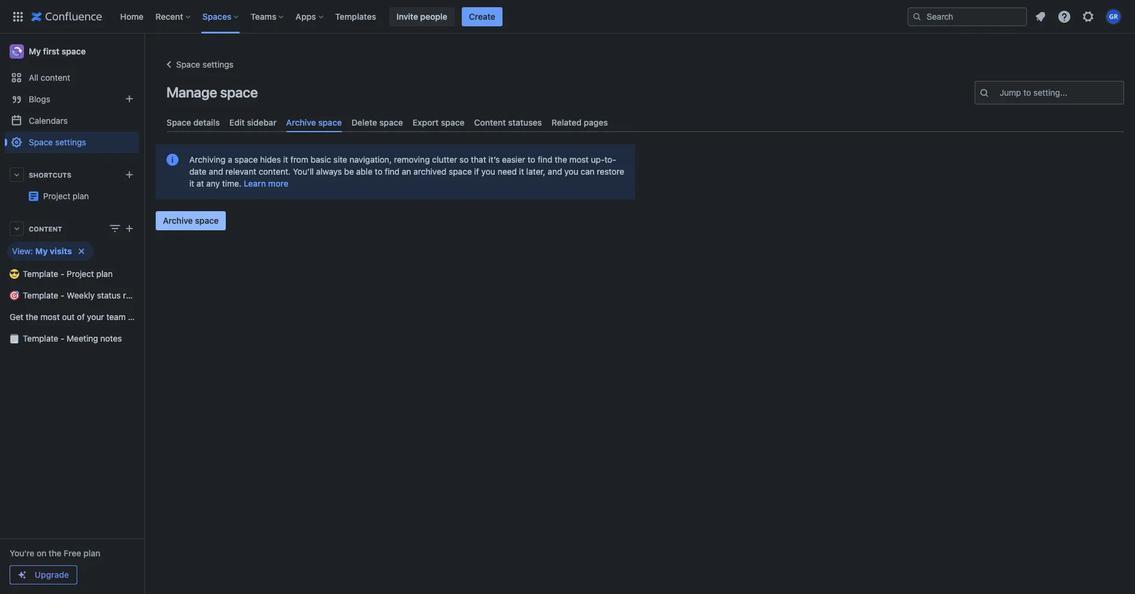 Task type: describe. For each thing, give the bounding box(es) containing it.
tab list containing space details
[[162, 113, 1129, 133]]

1 you from the left
[[481, 167, 495, 177]]

teams button
[[247, 7, 288, 26]]

hides
[[260, 155, 281, 165]]

site
[[333, 155, 347, 165]]

Search field
[[908, 7, 1027, 26]]

shortcuts
[[29, 171, 71, 179]]

space up edit on the left of page
[[220, 84, 258, 101]]

2 horizontal spatial to
[[1024, 87, 1031, 98]]

related
[[552, 117, 582, 128]]

content.
[[259, 167, 291, 177]]

create a blog image
[[122, 92, 137, 106]]

to-
[[605, 155, 616, 165]]

be
[[344, 167, 354, 177]]

archive space inside button
[[163, 216, 219, 226]]

if
[[474, 167, 479, 177]]

plan left the at on the top of the page
[[169, 186, 185, 197]]

template for template - project plan
[[23, 269, 58, 279]]

2 vertical spatial the
[[49, 549, 62, 559]]

status
[[97, 291, 121, 301]]

archiving
[[189, 155, 226, 165]]

1 horizontal spatial project plan
[[139, 186, 185, 197]]

related pages
[[552, 117, 608, 128]]

space right export
[[441, 117, 465, 128]]

content for content statuses
[[474, 117, 506, 128]]

that
[[471, 155, 486, 165]]

space details link
[[162, 113, 225, 133]]

first
[[43, 46, 59, 56]]

delete
[[352, 117, 377, 128]]

template - weekly status report link
[[5, 285, 147, 307]]

spaces
[[202, 11, 231, 21]]

of
[[77, 312, 85, 322]]

templates
[[335, 11, 376, 21]]

invite
[[397, 11, 418, 21]]

0 vertical spatial it
[[283, 155, 288, 165]]

you're
[[10, 549, 34, 559]]

archiving a space hides it from basic site navigation, removing clutter so that it's easier to find the most up-to- date and relevant content. you'll always be able to find an archived space if you need it later, and you can restore it at any time.
[[189, 155, 624, 189]]

basic
[[311, 155, 331, 165]]

space down so
[[449, 167, 472, 177]]

delete space
[[352, 117, 403, 128]]

get the most out of your team space link
[[5, 307, 151, 328]]

search image
[[912, 12, 922, 21]]

home link
[[117, 7, 147, 26]]

collapse sidebar image
[[131, 40, 157, 64]]

manage
[[167, 84, 217, 101]]

blogs
[[29, 94, 50, 104]]

it's
[[489, 155, 500, 165]]

learn more
[[244, 179, 289, 189]]

date
[[189, 167, 207, 177]]

on
[[37, 549, 46, 559]]

statuses
[[508, 117, 542, 128]]

learn more button
[[244, 178, 289, 190]]

weekly
[[67, 291, 95, 301]]

space element
[[0, 34, 185, 595]]

archive space button
[[156, 212, 226, 231]]

invite people
[[397, 11, 447, 21]]

space right delete
[[379, 117, 403, 128]]

navigation,
[[350, 155, 392, 165]]

you're on the free plan
[[10, 549, 100, 559]]

edit sidebar link
[[225, 113, 281, 133]]

1 vertical spatial my
[[35, 246, 48, 256]]

2 vertical spatial space
[[29, 137, 53, 147]]

team
[[106, 312, 126, 322]]

1 vertical spatial find
[[385, 167, 400, 177]]

teams
[[251, 11, 276, 21]]

jump
[[1000, 87, 1021, 98]]

archive inside button
[[163, 216, 193, 226]]

space down report
[[128, 312, 151, 322]]

delete space link
[[347, 113, 408, 133]]

help icon image
[[1057, 9, 1072, 24]]

premium image
[[17, 571, 27, 581]]

content button
[[5, 218, 139, 240]]

template - weekly status report
[[23, 291, 147, 301]]

clutter
[[432, 155, 457, 165]]

1 and from the left
[[209, 167, 223, 177]]

up-
[[591, 155, 605, 165]]

1 horizontal spatial find
[[538, 155, 553, 165]]

space right 'first'
[[62, 46, 86, 56]]

settings icon image
[[1081, 9, 1096, 24]]

0 vertical spatial archive space
[[286, 117, 342, 128]]

recent button
[[152, 7, 195, 26]]

project plan link down shortcuts dropdown button
[[43, 191, 89, 201]]

template for template - weekly status report
[[23, 291, 58, 301]]

:dart: image
[[10, 291, 19, 301]]

sidebar
[[247, 117, 277, 128]]

need
[[498, 167, 517, 177]]

an
[[402, 167, 411, 177]]

get
[[10, 312, 23, 322]]

project plan link up change view icon on the left of the page
[[5, 186, 185, 207]]

template for template - meeting notes
[[23, 334, 58, 344]]

export
[[413, 117, 439, 128]]

relevant
[[225, 167, 256, 177]]

removing
[[394, 155, 430, 165]]

create
[[469, 11, 495, 21]]

clear view image
[[74, 244, 89, 259]]

at
[[197, 179, 204, 189]]

related pages link
[[547, 113, 613, 133]]

the inside archiving a space hides it from basic site navigation, removing clutter so that it's easier to find the most up-to- date and relevant content. you'll always be able to find an archived space if you need it later, and you can restore it at any time.
[[555, 155, 567, 165]]

calendars link
[[5, 110, 139, 132]]

:dart: image
[[10, 291, 19, 301]]

apps button
[[292, 7, 328, 26]]

report
[[123, 291, 147, 301]]

0 vertical spatial space
[[176, 59, 200, 69]]

apps
[[296, 11, 316, 21]]



Task type: locate. For each thing, give the bounding box(es) containing it.
1 vertical spatial -
[[61, 291, 64, 301]]

more
[[268, 179, 289, 189]]

2 vertical spatial template
[[23, 334, 58, 344]]

banner containing home
[[0, 0, 1135, 34]]

most inside archiving a space hides it from basic site navigation, removing clutter so that it's easier to find the most up-to- date and relevant content. you'll always be able to find an archived space if you need it later, and you can restore it at any time.
[[570, 155, 589, 165]]

2 template from the top
[[23, 291, 58, 301]]

archive space link
[[281, 113, 347, 133]]

most left out
[[40, 312, 60, 322]]

project down shortcuts
[[43, 191, 70, 201]]

a
[[228, 155, 232, 165]]

recent
[[156, 11, 183, 21]]

archive space down the at on the top of the page
[[163, 216, 219, 226]]

content up view: my visits
[[29, 225, 62, 233]]

0 horizontal spatial content
[[29, 225, 62, 233]]

most inside space element
[[40, 312, 60, 322]]

Search settings text field
[[1000, 87, 1002, 99]]

content for content
[[29, 225, 62, 233]]

1 horizontal spatial it
[[283, 155, 288, 165]]

2 vertical spatial -
[[61, 334, 64, 344]]

visits
[[50, 246, 72, 256]]

space
[[62, 46, 86, 56], [220, 84, 258, 101], [318, 117, 342, 128], [379, 117, 403, 128], [441, 117, 465, 128], [235, 155, 258, 165], [449, 167, 472, 177], [195, 216, 219, 226], [128, 312, 151, 322]]

manage space
[[167, 84, 258, 101]]

1 horizontal spatial most
[[570, 155, 589, 165]]

archive space up basic
[[286, 117, 342, 128]]

1 horizontal spatial the
[[49, 549, 62, 559]]

to right 'jump'
[[1024, 87, 1031, 98]]

0 vertical spatial find
[[538, 155, 553, 165]]

the right 'get'
[[26, 312, 38, 322]]

it left from
[[283, 155, 288, 165]]

your
[[87, 312, 104, 322]]

template
[[23, 269, 58, 279], [23, 291, 58, 301], [23, 334, 58, 344]]

later,
[[526, 167, 546, 177]]

0 vertical spatial most
[[570, 155, 589, 165]]

space settings
[[176, 59, 234, 69], [29, 137, 86, 147]]

global element
[[7, 0, 905, 33]]

settings
[[203, 59, 234, 69], [55, 137, 86, 147]]

most up can
[[570, 155, 589, 165]]

space left delete
[[318, 117, 342, 128]]

project plan down shortcuts dropdown button
[[43, 191, 89, 201]]

space up manage
[[176, 59, 200, 69]]

free
[[64, 549, 81, 559]]

1 horizontal spatial and
[[548, 167, 562, 177]]

1 vertical spatial space
[[167, 117, 191, 128]]

my first space link
[[5, 40, 139, 64]]

1 vertical spatial it
[[519, 167, 524, 177]]

export space link
[[408, 113, 469, 133]]

space settings inside space element
[[29, 137, 86, 147]]

space inside tab list
[[167, 117, 191, 128]]

find left an
[[385, 167, 400, 177]]

1 vertical spatial content
[[29, 225, 62, 233]]

space settings link down the calendars
[[5, 132, 139, 153]]

space left 'details'
[[167, 117, 191, 128]]

most
[[570, 155, 589, 165], [40, 312, 60, 322]]

2 horizontal spatial the
[[555, 155, 567, 165]]

and
[[209, 167, 223, 177], [548, 167, 562, 177]]

details
[[193, 117, 220, 128]]

2 vertical spatial to
[[375, 167, 383, 177]]

- for meeting
[[61, 334, 64, 344]]

people
[[420, 11, 447, 21]]

content inside dropdown button
[[29, 225, 62, 233]]

1 template from the top
[[23, 269, 58, 279]]

plan
[[169, 186, 185, 197], [73, 191, 89, 201], [96, 269, 113, 279], [83, 549, 100, 559]]

1 vertical spatial to
[[528, 155, 535, 165]]

3 - from the top
[[61, 334, 64, 344]]

0 vertical spatial space settings
[[176, 59, 234, 69]]

1 vertical spatial space settings
[[29, 137, 86, 147]]

- for project
[[61, 269, 64, 279]]

0 vertical spatial content
[[474, 117, 506, 128]]

0 horizontal spatial and
[[209, 167, 223, 177]]

1 vertical spatial the
[[26, 312, 38, 322]]

notes
[[100, 334, 122, 344]]

settings inside space element
[[55, 137, 86, 147]]

1 vertical spatial most
[[40, 312, 60, 322]]

notification icon image
[[1033, 9, 1048, 24]]

project plan
[[139, 186, 185, 197], [43, 191, 89, 201]]

1 horizontal spatial settings
[[203, 59, 234, 69]]

project left the at on the top of the page
[[139, 186, 166, 197]]

- left 'weekly'
[[61, 291, 64, 301]]

change view image
[[108, 222, 122, 236]]

1 vertical spatial archive space
[[163, 216, 219, 226]]

template down 'get'
[[23, 334, 58, 344]]

plan right free
[[83, 549, 100, 559]]

0 horizontal spatial project plan
[[43, 191, 89, 201]]

archive up from
[[286, 117, 316, 128]]

spaces button
[[199, 7, 243, 26]]

add shortcut image
[[122, 168, 137, 182]]

1 horizontal spatial to
[[528, 155, 535, 165]]

confluence image
[[31, 9, 102, 24], [31, 9, 102, 24]]

0 horizontal spatial space settings
[[29, 137, 86, 147]]

1 horizontal spatial you
[[565, 167, 578, 177]]

archive
[[286, 117, 316, 128], [163, 216, 193, 226]]

0 horizontal spatial archive
[[163, 216, 193, 226]]

1 horizontal spatial space settings
[[176, 59, 234, 69]]

0 vertical spatial settings
[[203, 59, 234, 69]]

1 horizontal spatial space settings link
[[162, 58, 234, 72]]

home
[[120, 11, 144, 21]]

- down visits
[[61, 269, 64, 279]]

invite people button
[[389, 7, 455, 26]]

0 horizontal spatial it
[[189, 179, 194, 189]]

all content
[[29, 72, 70, 83]]

project plan left the at on the top of the page
[[139, 186, 185, 197]]

project up 'weekly'
[[67, 269, 94, 279]]

space details
[[167, 117, 220, 128]]

- for weekly
[[61, 291, 64, 301]]

2 you from the left
[[565, 167, 578, 177]]

settings up manage space at the top left of page
[[203, 59, 234, 69]]

edit
[[229, 117, 245, 128]]

space down the calendars
[[29, 137, 53, 147]]

template right :dart: image
[[23, 291, 58, 301]]

content
[[474, 117, 506, 128], [29, 225, 62, 233]]

content left statuses on the top left
[[474, 117, 506, 128]]

banner
[[0, 0, 1135, 34]]

upgrade button
[[10, 567, 77, 585]]

0 horizontal spatial most
[[40, 312, 60, 322]]

can
[[581, 167, 595, 177]]

always
[[316, 167, 342, 177]]

2 - from the top
[[61, 291, 64, 301]]

archive space
[[286, 117, 342, 128], [163, 216, 219, 226]]

archived
[[414, 167, 447, 177]]

setting...
[[1034, 87, 1068, 98]]

all
[[29, 72, 38, 83]]

the left up-
[[555, 155, 567, 165]]

view: my visits
[[12, 246, 72, 256]]

space settings up manage space at the top left of page
[[176, 59, 234, 69]]

from
[[290, 155, 308, 165]]

0 horizontal spatial space settings link
[[5, 132, 139, 153]]

0 vertical spatial archive
[[286, 117, 316, 128]]

upgrade
[[35, 570, 69, 581]]

0 horizontal spatial you
[[481, 167, 495, 177]]

create a page image
[[122, 222, 137, 236]]

time.
[[222, 179, 241, 189]]

learn
[[244, 179, 266, 189]]

template down view: my visits
[[23, 269, 58, 279]]

you
[[481, 167, 495, 177], [565, 167, 578, 177]]

content statuses link
[[469, 113, 547, 133]]

the right on at the left bottom
[[49, 549, 62, 559]]

0 horizontal spatial settings
[[55, 137, 86, 147]]

2 and from the left
[[548, 167, 562, 177]]

3 template from the top
[[23, 334, 58, 344]]

export space
[[413, 117, 465, 128]]

0 vertical spatial the
[[555, 155, 567, 165]]

0 horizontal spatial find
[[385, 167, 400, 177]]

content statuses
[[474, 117, 542, 128]]

content
[[41, 72, 70, 83]]

my left 'first'
[[29, 46, 41, 56]]

0 vertical spatial template
[[23, 269, 58, 279]]

to right able
[[375, 167, 383, 177]]

plan down shortcuts dropdown button
[[73, 191, 89, 201]]

edit sidebar
[[229, 117, 277, 128]]

archive right create a page image
[[163, 216, 193, 226]]

1 horizontal spatial archive space
[[286, 117, 342, 128]]

space down any
[[195, 216, 219, 226]]

so
[[460, 155, 469, 165]]

0 vertical spatial -
[[61, 269, 64, 279]]

0 horizontal spatial archive space
[[163, 216, 219, 226]]

my first space
[[29, 46, 86, 56]]

template - project plan image
[[29, 192, 38, 201]]

0 vertical spatial space settings link
[[162, 58, 234, 72]]

1 vertical spatial settings
[[55, 137, 86, 147]]

2 vertical spatial it
[[189, 179, 194, 189]]

templates link
[[332, 7, 380, 26]]

easier
[[502, 155, 525, 165]]

it left the at on the top of the page
[[189, 179, 194, 189]]

0 vertical spatial to
[[1024, 87, 1031, 98]]

1 vertical spatial template
[[23, 291, 58, 301]]

my right view:
[[35, 246, 48, 256]]

create link
[[462, 7, 503, 26]]

template - project plan
[[23, 269, 113, 279]]

:sunglasses: image
[[10, 270, 19, 279], [10, 270, 19, 279]]

1 vertical spatial space settings link
[[5, 132, 139, 153]]

the
[[555, 155, 567, 165], [26, 312, 38, 322], [49, 549, 62, 559]]

pages
[[584, 117, 608, 128]]

2 horizontal spatial it
[[519, 167, 524, 177]]

1 vertical spatial archive
[[163, 216, 193, 226]]

settings down calendars link
[[55, 137, 86, 147]]

space up the relevant
[[235, 155, 258, 165]]

you right if
[[481, 167, 495, 177]]

space inside button
[[195, 216, 219, 226]]

space settings down the calendars
[[29, 137, 86, 147]]

- left meeting
[[61, 334, 64, 344]]

jump to setting...
[[1000, 87, 1068, 98]]

template - meeting notes link
[[5, 328, 139, 350]]

tab list
[[162, 113, 1129, 133]]

template - meeting notes
[[23, 334, 122, 344]]

you left can
[[565, 167, 578, 177]]

any
[[206, 179, 220, 189]]

1 horizontal spatial archive
[[286, 117, 316, 128]]

0 horizontal spatial the
[[26, 312, 38, 322]]

my
[[29, 46, 41, 56], [35, 246, 48, 256]]

:notepad_spiral: image
[[10, 334, 19, 344], [10, 334, 19, 344]]

and right later,
[[548, 167, 562, 177]]

1 horizontal spatial content
[[474, 117, 506, 128]]

restore
[[597, 167, 624, 177]]

and up any
[[209, 167, 223, 177]]

plan up status at left
[[96, 269, 113, 279]]

find
[[538, 155, 553, 165], [385, 167, 400, 177]]

0 vertical spatial my
[[29, 46, 41, 56]]

1 - from the top
[[61, 269, 64, 279]]

out
[[62, 312, 75, 322]]

meeting
[[67, 334, 98, 344]]

to up later,
[[528, 155, 535, 165]]

-
[[61, 269, 64, 279], [61, 291, 64, 301], [61, 334, 64, 344]]

appswitcher icon image
[[11, 9, 25, 24]]

0 horizontal spatial to
[[375, 167, 383, 177]]

it left later,
[[519, 167, 524, 177]]

space settings link up manage
[[162, 58, 234, 72]]

all content link
[[5, 67, 139, 89]]

find up later,
[[538, 155, 553, 165]]



Task type: vqa. For each thing, say whether or not it's contained in the screenshot.
the top 3
no



